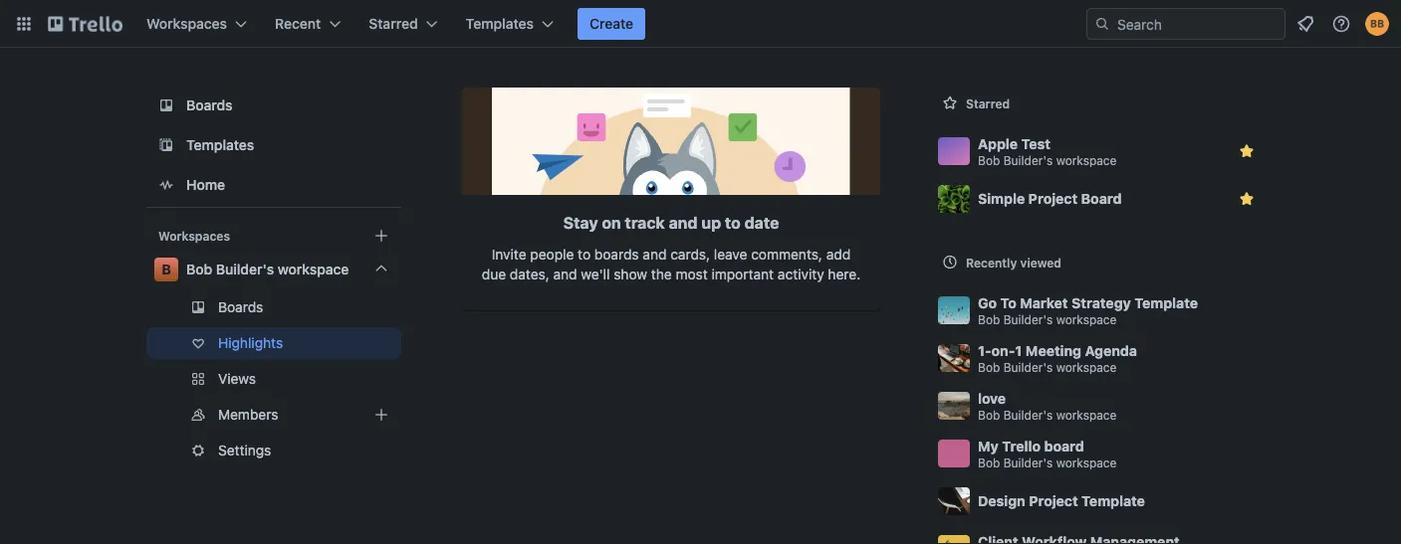 Task type: locate. For each thing, give the bounding box(es) containing it.
simple project board
[[978, 191, 1122, 207]]

love bob builder's workspace
[[978, 391, 1117, 423]]

workspaces
[[146, 15, 227, 32], [158, 229, 230, 243]]

strategy
[[1072, 295, 1132, 311]]

board
[[1045, 438, 1085, 455]]

1 vertical spatial and
[[643, 247, 667, 263]]

0 horizontal spatial templates
[[186, 137, 254, 153]]

simple project board link
[[931, 175, 1271, 223]]

create button
[[578, 8, 646, 40]]

viewed
[[1021, 256, 1062, 270]]

0 horizontal spatial to
[[578, 247, 591, 263]]

project down apple test bob builder's workspace
[[1029, 191, 1078, 207]]

boards up highlights on the left bottom of the page
[[218, 299, 263, 316]]

views link
[[146, 364, 401, 396]]

to
[[1001, 295, 1017, 311]]

board image
[[154, 94, 178, 118]]

bob builder's workspace
[[186, 262, 349, 278]]

workspace down agenda
[[1057, 361, 1117, 375]]

to up the we'll
[[578, 247, 591, 263]]

the
[[651, 267, 672, 283]]

primary element
[[0, 0, 1402, 48]]

builder's
[[1004, 154, 1053, 168], [216, 262, 274, 278], [1004, 313, 1053, 327], [1004, 361, 1053, 375], [1004, 409, 1053, 423], [1004, 457, 1053, 471]]

boards right the board icon
[[186, 97, 233, 114]]

templates up home
[[186, 137, 254, 153]]

templates right starred popup button
[[466, 15, 534, 32]]

boards link
[[146, 88, 401, 124], [146, 292, 401, 324]]

builder's down "trello"
[[1004, 457, 1053, 471]]

boards link up highlights link
[[146, 292, 401, 324]]

1 horizontal spatial to
[[725, 214, 741, 233]]

bob inside 1-on-1 meeting agenda bob builder's workspace
[[978, 361, 1001, 375]]

0 vertical spatial boards
[[186, 97, 233, 114]]

bob down my
[[978, 457, 1001, 471]]

go to market strategy template bob builder's workspace
[[978, 295, 1199, 327]]

0 vertical spatial workspaces
[[146, 15, 227, 32]]

recently
[[966, 256, 1018, 270]]

builder's inside apple test bob builder's workspace
[[1004, 154, 1053, 168]]

bob down apple
[[978, 154, 1001, 168]]

boards
[[595, 247, 639, 263]]

bob inside 'my trello board bob builder's workspace'
[[978, 457, 1001, 471]]

track
[[625, 214, 665, 233]]

boards link for home
[[146, 88, 401, 124]]

builder's inside 'my trello board bob builder's workspace'
[[1004, 457, 1053, 471]]

market
[[1020, 295, 1069, 311]]

1 vertical spatial project
[[1029, 494, 1079, 510]]

design project template
[[978, 494, 1146, 510]]

1 boards link from the top
[[146, 88, 401, 124]]

1 horizontal spatial starred
[[966, 97, 1010, 111]]

builder's up highlights on the left bottom of the page
[[216, 262, 274, 278]]

create a workspace image
[[370, 224, 394, 248]]

1 horizontal spatial and
[[643, 247, 667, 263]]

boards for home
[[186, 97, 233, 114]]

boards
[[186, 97, 233, 114], [218, 299, 263, 316]]

comments,
[[751, 247, 823, 263]]

workspaces up b
[[158, 229, 230, 243]]

bob inside go to market strategy template bob builder's workspace
[[978, 313, 1001, 327]]

members link
[[146, 400, 401, 431]]

recent
[[275, 15, 321, 32]]

boards link up templates link
[[146, 88, 401, 124]]

trello
[[1002, 438, 1041, 455]]

builder's down the test
[[1004, 154, 1053, 168]]

0 notifications image
[[1294, 12, 1318, 36]]

project for design
[[1029, 494, 1079, 510]]

templates
[[466, 15, 534, 32], [186, 137, 254, 153]]

Search field
[[1111, 9, 1285, 39]]

my trello board bob builder's workspace
[[978, 438, 1117, 471]]

people
[[530, 247, 574, 263]]

and up the
[[643, 247, 667, 263]]

workspace up "simple project board" link
[[1057, 154, 1117, 168]]

0 vertical spatial templates
[[466, 15, 534, 32]]

bob builder (bobbuilder40) image
[[1366, 12, 1390, 36]]

starred up apple
[[966, 97, 1010, 111]]

workspace up board at bottom
[[1057, 409, 1117, 423]]

to inside invite people to boards and cards, leave comments, add due dates, and we'll show the most important activity here.
[[578, 247, 591, 263]]

and left the up
[[669, 214, 698, 233]]

design
[[978, 494, 1026, 510]]

workspace down board at bottom
[[1057, 457, 1117, 471]]

0 vertical spatial project
[[1029, 191, 1078, 207]]

project inside "design project template" link
[[1029, 494, 1079, 510]]

boards link for views
[[146, 292, 401, 324]]

1 vertical spatial templates
[[186, 137, 254, 153]]

templates inside dropdown button
[[466, 15, 534, 32]]

we'll
[[581, 267, 610, 283]]

template board image
[[154, 134, 178, 157]]

recent button
[[263, 8, 353, 40]]

1-on-1 meeting agenda bob builder's workspace
[[978, 343, 1138, 375]]

1 vertical spatial workspaces
[[158, 229, 230, 243]]

workspaces inside popup button
[[146, 15, 227, 32]]

love
[[978, 391, 1006, 407]]

0 vertical spatial to
[[725, 214, 741, 233]]

2 vertical spatial and
[[553, 267, 577, 283]]

1 horizontal spatial templates
[[466, 15, 534, 32]]

bob down 1-
[[978, 361, 1001, 375]]

home link
[[146, 167, 401, 203]]

important
[[712, 267, 774, 283]]

starred inside popup button
[[369, 15, 418, 32]]

template down board at bottom
[[1082, 494, 1146, 510]]

workspace down "strategy"
[[1057, 313, 1117, 327]]

date
[[745, 214, 779, 233]]

templates button
[[454, 8, 566, 40]]

meeting
[[1026, 343, 1082, 359]]

0 horizontal spatial starred
[[369, 15, 418, 32]]

and
[[669, 214, 698, 233], [643, 247, 667, 263], [553, 267, 577, 283]]

project down 'my trello board bob builder's workspace'
[[1029, 494, 1079, 510]]

bob down go
[[978, 313, 1001, 327]]

builder's up "trello"
[[1004, 409, 1053, 423]]

1 vertical spatial to
[[578, 247, 591, 263]]

bob down love
[[978, 409, 1001, 423]]

starred right recent popup button
[[369, 15, 418, 32]]

1 vertical spatial boards link
[[146, 292, 401, 324]]

to
[[725, 214, 741, 233], [578, 247, 591, 263]]

project inside "simple project board" link
[[1029, 191, 1078, 207]]

and down people
[[553, 267, 577, 283]]

to right the up
[[725, 214, 741, 233]]

0 vertical spatial and
[[669, 214, 698, 233]]

builder's down market
[[1004, 313, 1053, 327]]

workspaces up the board icon
[[146, 15, 227, 32]]

workspaces button
[[134, 8, 259, 40]]

board
[[1082, 191, 1122, 207]]

2 boards link from the top
[[146, 292, 401, 324]]

starred
[[369, 15, 418, 32], [966, 97, 1010, 111]]

workspace
[[1057, 154, 1117, 168], [278, 262, 349, 278], [1057, 313, 1117, 327], [1057, 361, 1117, 375], [1057, 409, 1117, 423], [1057, 457, 1117, 471]]

project for simple
[[1029, 191, 1078, 207]]

open information menu image
[[1332, 14, 1352, 34]]

add
[[827, 247, 851, 263]]

recently viewed
[[966, 256, 1062, 270]]

0 vertical spatial template
[[1135, 295, 1199, 311]]

builder's down 1
[[1004, 361, 1053, 375]]

workspace up highlights link
[[278, 262, 349, 278]]

home
[[186, 177, 225, 193]]

project
[[1029, 191, 1078, 207], [1029, 494, 1079, 510]]

0 vertical spatial starred
[[369, 15, 418, 32]]

bob
[[978, 154, 1001, 168], [186, 262, 212, 278], [978, 313, 1001, 327], [978, 361, 1001, 375], [978, 409, 1001, 423], [978, 457, 1001, 471]]

template
[[1135, 295, 1199, 311], [1082, 494, 1146, 510]]

workspace inside 'my trello board bob builder's workspace'
[[1057, 457, 1117, 471]]

template right "strategy"
[[1135, 295, 1199, 311]]

1 vertical spatial boards
[[218, 299, 263, 316]]

settings link
[[146, 435, 401, 467]]

dates,
[[510, 267, 550, 283]]

my
[[978, 438, 999, 455]]

settings
[[218, 443, 271, 459]]

0 vertical spatial boards link
[[146, 88, 401, 124]]



Task type: vqa. For each thing, say whether or not it's contained in the screenshot.
right Create new board 3 remaining
no



Task type: describe. For each thing, give the bounding box(es) containing it.
workspace inside 1-on-1 meeting agenda bob builder's workspace
[[1057, 361, 1117, 375]]

most
[[676, 267, 708, 283]]

design project template link
[[931, 478, 1271, 526]]

apple test bob builder's workspace
[[978, 135, 1117, 168]]

1 vertical spatial starred
[[966, 97, 1010, 111]]

show
[[614, 267, 648, 283]]

search image
[[1095, 16, 1111, 32]]

apple
[[978, 135, 1018, 152]]

highlights
[[218, 335, 283, 352]]

stay on track and up to date
[[564, 214, 779, 233]]

builder's inside 1-on-1 meeting agenda bob builder's workspace
[[1004, 361, 1053, 375]]

template inside go to market strategy template bob builder's workspace
[[1135, 295, 1199, 311]]

1-
[[978, 343, 992, 359]]

go
[[978, 295, 997, 311]]

builder's inside love bob builder's workspace
[[1004, 409, 1053, 423]]

1 vertical spatial template
[[1082, 494, 1146, 510]]

invite people to boards and cards, leave comments, add due dates, and we'll show the most important activity here.
[[482, 247, 861, 283]]

click to unstar apple test. it will be removed from your starred list. image
[[1237, 141, 1257, 161]]

bob inside apple test bob builder's workspace
[[978, 154, 1001, 168]]

views
[[218, 371, 256, 388]]

simple
[[978, 191, 1025, 207]]

starred button
[[357, 8, 450, 40]]

templates link
[[146, 128, 401, 163]]

back to home image
[[48, 8, 123, 40]]

test
[[1022, 135, 1051, 152]]

members
[[218, 407, 278, 423]]

up
[[702, 214, 721, 233]]

stay
[[564, 214, 598, 233]]

add image
[[370, 403, 394, 427]]

home image
[[154, 173, 178, 197]]

cards,
[[671, 247, 710, 263]]

0 horizontal spatial and
[[553, 267, 577, 283]]

boards for views
[[218, 299, 263, 316]]

bob inside love bob builder's workspace
[[978, 409, 1001, 423]]

workspace inside apple test bob builder's workspace
[[1057, 154, 1117, 168]]

2 horizontal spatial and
[[669, 214, 698, 233]]

activity
[[778, 267, 825, 283]]

workspace inside love bob builder's workspace
[[1057, 409, 1117, 423]]

highlights link
[[146, 328, 401, 360]]

workspace inside go to market strategy template bob builder's workspace
[[1057, 313, 1117, 327]]

builder's inside go to market strategy template bob builder's workspace
[[1004, 313, 1053, 327]]

bob right b
[[186, 262, 212, 278]]

1
[[1016, 343, 1023, 359]]

create
[[590, 15, 634, 32]]

on
[[602, 214, 621, 233]]

on-
[[992, 343, 1016, 359]]

click to unstar simple project board. it will be removed from your starred list. image
[[1237, 189, 1257, 209]]

invite
[[492, 247, 527, 263]]

b
[[162, 262, 171, 278]]

leave
[[714, 247, 748, 263]]

here.
[[828, 267, 861, 283]]

due
[[482, 267, 506, 283]]

agenda
[[1085, 343, 1138, 359]]



